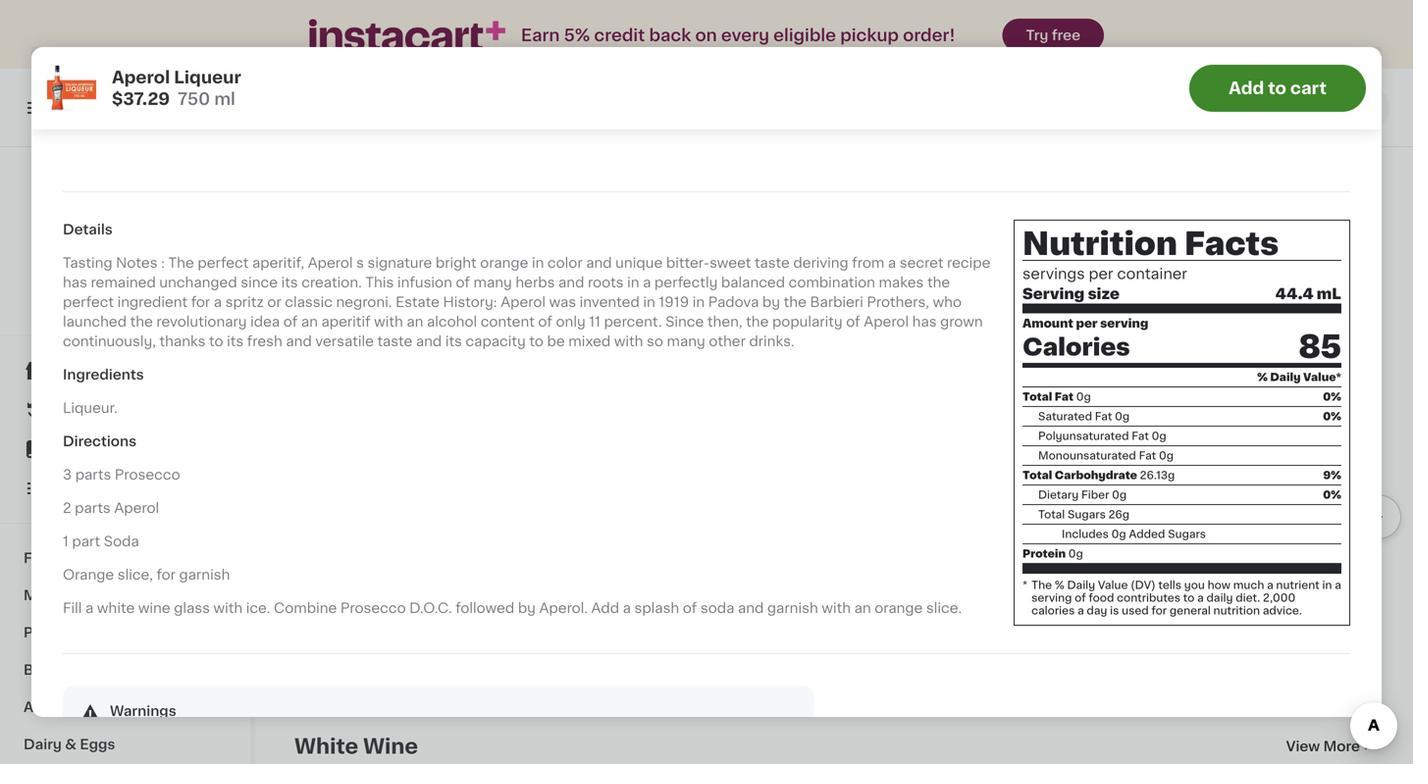 Task type: locate. For each thing, give the bounding box(es) containing it.
in up herbs
[[532, 256, 544, 270]]

3 x from the left
[[1181, 185, 1188, 196]]

0 horizontal spatial its
[[227, 335, 244, 348]]

1 horizontal spatial 09
[[1207, 141, 1222, 152]]

by down the balanced
[[763, 295, 781, 309]]

winery
[[568, 37, 616, 51]]

many down since
[[667, 335, 706, 348]]

0 horizontal spatial grove
[[853, 618, 894, 632]]

fresh truffles link
[[12, 540, 239, 577]]

lists
[[55, 482, 89, 496]]

in down unique
[[627, 276, 640, 289]]

1 citrus, from the left
[[804, 618, 849, 632]]

* the % daily value (dv) tells you how much a nutrient in a serving of food contributes to a daily diet. 2,000 calories a day is used for general nutrition advice.
[[1023, 580, 1342, 617]]

the
[[928, 276, 951, 289], [784, 295, 807, 309], [130, 315, 153, 329], [746, 315, 769, 329]]

0% for 9%
[[1324, 490, 1342, 501]]

1 parts from the top
[[75, 468, 111, 482]]

in right nutrient
[[1323, 580, 1333, 591]]

1 vertical spatial view more
[[1287, 740, 1361, 754]]

makes
[[879, 276, 924, 289]]

to
[[1269, 80, 1287, 97], [209, 335, 223, 348], [530, 335, 544, 348], [1184, 593, 1195, 604]]

0 horizontal spatial add button
[[1074, 364, 1150, 400]]

product group
[[952, 358, 1155, 648], [1171, 358, 1375, 668]]

for down contributes
[[1152, 606, 1167, 617]]

67.2 up recipe
[[971, 185, 994, 196]]

to inside add to cart button
[[1269, 80, 1287, 97]]

an
[[301, 315, 318, 329], [407, 315, 424, 329], [855, 602, 872, 615]]

% inside * the % daily value (dv) tells you how much a nutrient in a serving of food contributes to a daily diet. 2,000 calories a day is used for general nutrition advice.
[[1055, 580, 1065, 591]]

aperol up $37.29
[[112, 69, 170, 86]]

0 vertical spatial sugars
[[1068, 510, 1106, 520]]

ml for campari
[[976, 617, 989, 628]]

content
[[481, 315, 535, 329]]

1 horizontal spatial sugars
[[1169, 529, 1207, 540]]

of left food
[[1075, 593, 1087, 604]]

pallini for first pallini limoncello button from the right
[[932, 37, 972, 51]]

2 09 from the left
[[1207, 141, 1222, 152]]

1 product group from the left
[[952, 358, 1155, 648]]

a right nutrient
[[1335, 580, 1342, 591]]

ml
[[1173, 76, 1187, 86], [214, 91, 235, 108], [318, 617, 332, 628], [537, 617, 551, 628], [976, 617, 989, 628]]

ml for aperol
[[318, 617, 332, 628]]

750 down fill a white wine glass with ice. combine prosecco d.o.c. followed by aperol. add a splash of soda and garnish with an orange slice.
[[514, 617, 535, 628]]

other
[[709, 335, 746, 348]]

the
[[168, 256, 194, 270], [1032, 580, 1053, 591]]

oz down '10250'
[[1006, 185, 1019, 196]]

67.2 up the creation.
[[314, 185, 336, 196]]

stores
[[223, 104, 258, 114]]

fl up facts
[[1215, 185, 1223, 196]]

many up history:
[[474, 276, 512, 289]]

at
[[987, 101, 1002, 115]]

3 fl from the left
[[1215, 185, 1223, 196]]

13 down blvd.
[[1182, 140, 1205, 161]]

1 horizontal spatial pallini limoncello button
[[932, 0, 1134, 93]]

1 vertical spatial has
[[913, 315, 937, 329]]

1 vertical spatial garnish
[[768, 602, 819, 615]]

1 spirits, from the left
[[788, 598, 836, 612]]

2 horizontal spatial 6 x 67.2 fl oz
[[1171, 185, 1238, 196]]

2 horizontal spatial 67.2
[[1190, 185, 1213, 196]]

monica
[[1103, 101, 1159, 115]]

0 horizontal spatial 11
[[306, 140, 324, 161]]

1 view more from the top
[[1287, 308, 1361, 322]]

bakery
[[24, 664, 73, 677]]

0 horizontal spatial 13
[[525, 140, 548, 161]]

in-
[[113, 287, 128, 298]]

to up the 'general'
[[1184, 593, 1195, 604]]

orange up herbs
[[480, 256, 529, 270]]

ml inside campari aperitivo 750 ml
[[976, 617, 989, 628]]

$32.89 element
[[952, 570, 1155, 595]]

to up 11am
[[1269, 80, 1287, 97]]

1 horizontal spatial x
[[962, 185, 968, 196]]

serving up calories
[[1032, 593, 1073, 604]]

0 horizontal spatial many
[[474, 276, 512, 289]]

per inside nutrition facts servings per container
[[1089, 267, 1114, 282]]

0 horizontal spatial has
[[63, 276, 87, 289]]

oz
[[349, 185, 362, 196], [1006, 185, 1019, 196], [1226, 185, 1238, 196]]

2 view from the top
[[1287, 740, 1321, 754]]

2 lager from the left
[[653, 186, 692, 200]]

1 view more link from the top
[[1287, 305, 1375, 325]]

1 vertical spatial daily
[[1068, 580, 1096, 591]]

2 6 x 67.2 fl oz from the left
[[952, 185, 1019, 196]]

2 oz from the left
[[1006, 185, 1019, 196]]

0 button
[[1310, 84, 1390, 132]]

serving
[[1023, 287, 1085, 302]]

in down perfectly on the top
[[693, 295, 705, 309]]

alcoholic, down the 'general'
[[1171, 618, 1239, 632]]

meat & seafood link
[[12, 577, 239, 615]]

0 horizontal spatial sugars
[[1068, 510, 1106, 520]]

None search field
[[281, 81, 682, 135]]

limoncello left 'pickup'
[[758, 37, 834, 51]]

orange left the slice.
[[875, 602, 923, 615]]

$ inside the $ 15 29
[[737, 141, 744, 152]]

by left aperol.
[[518, 602, 536, 615]]

1 non- from the left
[[839, 598, 874, 612]]

view more link for white wine
[[1287, 737, 1375, 757]]

1 more from the top
[[1324, 308, 1361, 322]]

ml inside aperol liqueur 750 ml
[[318, 617, 332, 628]]

1 vertical spatial orange
[[875, 602, 923, 615]]

orange
[[63, 568, 114, 582]]

2 add button from the left
[[1293, 364, 1369, 400]]

parts
[[75, 468, 111, 482], [75, 502, 111, 515]]

2 grove from the left
[[1291, 618, 1332, 632]]

0 vertical spatial many
[[474, 276, 512, 289]]

0 horizontal spatial 42
[[898, 618, 915, 632]]

100% satisfaction guarantee
[[50, 307, 208, 318]]

daily up food
[[1068, 580, 1096, 591]]

orange slice, for garnish
[[63, 568, 230, 582]]

view more link for spirits
[[1287, 305, 1375, 325]]

750 inside campari aperitivo 750 ml
[[952, 617, 973, 628]]

750 left stores
[[178, 91, 210, 108]]

1 alcoholic, from the left
[[733, 618, 800, 632]]

yellow
[[144, 37, 187, 51]]

slice.
[[927, 602, 962, 615]]

higher than in-store prices
[[45, 287, 194, 298]]

liqueur right yellow
[[191, 37, 243, 51]]

x up the creation.
[[304, 185, 311, 196]]

0g inside total sugars 26g includes 0g added sugars
[[1112, 529, 1127, 540]]

ml inside the pallini limoncello 750 ml
[[537, 617, 551, 628]]

6
[[295, 185, 302, 196], [952, 185, 959, 196], [1171, 185, 1178, 196]]

fat for polyunsaturated
[[1132, 431, 1150, 442]]

750 down myrtle
[[1149, 76, 1170, 86]]

0 vertical spatial by
[[763, 295, 781, 309]]

0 horizontal spatial an
[[301, 315, 318, 329]]

0 horizontal spatial $ 13 09
[[518, 140, 565, 161]]

13 for peroni
[[525, 140, 548, 161]]

spirits,
[[788, 598, 836, 612], [1227, 598, 1274, 612]]

its left fresh
[[227, 335, 244, 348]]

oz up facts
[[1226, 185, 1238, 196]]

pallini
[[715, 37, 755, 51], [932, 37, 972, 51], [514, 598, 554, 612]]

0 horizontal spatial perfect
[[63, 295, 114, 309]]

sardegna
[[1270, 37, 1336, 51]]

pallini limoncello for 2nd pallini limoncello button from right
[[715, 37, 834, 51]]

42 inside button
[[898, 618, 915, 632]]

0 vertical spatial perfect
[[198, 256, 249, 270]]

1 pallini limoncello from the left
[[715, 37, 834, 51]]

2 $ 13 09 from the left
[[1175, 140, 1222, 161]]

1 vertical spatial %
[[1055, 580, 1065, 591]]

limoncello left splash at bottom
[[557, 598, 633, 612]]

0 vertical spatial for
[[191, 295, 210, 309]]

pallini limoncello left 'pickup'
[[715, 37, 834, 51]]

2 view more link from the top
[[1287, 737, 1375, 757]]

% left the value*
[[1258, 372, 1268, 383]]

daily inside * the % daily value (dv) tells you how much a nutrient in a serving of food contributes to a daily diet. 2,000 calories a day is used for general nutrition advice.
[[1068, 580, 1096, 591]]

contratto winery fernet button
[[497, 0, 699, 69]]

prosecco left d.o.c. at the left of the page
[[341, 602, 406, 615]]

1 vertical spatial parts
[[75, 502, 111, 515]]

$ 13 09 up birra
[[518, 140, 565, 161]]

more
[[1324, 308, 1361, 322], [1324, 740, 1361, 754]]

spritz
[[225, 295, 264, 309]]

1 horizontal spatial prosecco
[[341, 602, 406, 615]]

size
[[1088, 287, 1120, 302]]

has down who
[[913, 315, 937, 329]]

parts for 3
[[75, 468, 111, 482]]

0 horizontal spatial pallini limoncello button
[[715, 0, 916, 69]]

followed
[[456, 602, 515, 615]]

from
[[852, 256, 885, 270]]

an left the slice.
[[855, 602, 872, 615]]

0 horizontal spatial lager
[[653, 186, 692, 200]]

perfect up 'launched'
[[63, 295, 114, 309]]

09 up 'peroni' in the left of the page
[[550, 141, 565, 152]]

2 $ 11 99 from the left
[[956, 140, 998, 161]]

and down 'color'
[[559, 276, 585, 289]]

1 horizontal spatial spirits,
[[1227, 598, 1274, 612]]

spirits, right the soda
[[788, 598, 836, 612]]

alcoholic, inside seedlip spirits, non- alcoholic, citrus, grove 42 button
[[733, 618, 800, 632]]

fat for saturated
[[1095, 411, 1113, 422]]

750 inside the pallini limoncello 750 ml
[[514, 617, 535, 628]]

1 vertical spatial prosecco
[[341, 602, 406, 615]]

1 part soda
[[63, 535, 139, 549]]

birra peroni non alcoholic zero nastro azzurro lager
[[514, 166, 692, 200]]

2 pallini limoncello from the left
[[932, 37, 1052, 51]]

0 vertical spatial orange
[[480, 256, 529, 270]]

seedlip spirits, non- alcoholic, citrus, grove 42 button
[[733, 358, 936, 650]]

$37.29
[[112, 91, 170, 108]]

total up saturated
[[1023, 392, 1053, 403]]

2 0% from the top
[[1324, 411, 1342, 422]]

09 for x
[[1207, 141, 1222, 152]]

only
[[556, 315, 586, 329]]

2 item carousel region from the top
[[295, 351, 1402, 704]]

1 vertical spatial perfect
[[63, 295, 114, 309]]

0 horizontal spatial orange
[[480, 256, 529, 270]]

2 horizontal spatial fl
[[1215, 185, 1223, 196]]

2 citrus, from the left
[[1242, 618, 1287, 632]]

1 horizontal spatial seedlip
[[1171, 598, 1223, 612]]

1 add button from the left
[[1074, 364, 1150, 400]]

by inside tasting notes : the perfect aperitif, aperol s signature bright orange in color and unique bitter-sweet taste deriving from a secret recipe has remained unchanged since its creation. this infusion of many herbs and roots in a perfectly balanced combination makes the perfect ingredient for a spritz or classic negroni. estate history: aperol was invented in 1919 in padova by the barbieri prothers, who launched the revolutionary idea of an aperitif with an alcohol content of only 11 percent. since then, the popularity of aperol has grown continuously, thanks to its fresh and versatile taste and its capacity to be mixed with so many other drinks.
[[763, 295, 781, 309]]

calories
[[1032, 606, 1075, 617]]

2 pallini limoncello button from the left
[[932, 0, 1134, 93]]

daily
[[1207, 593, 1234, 604]]

1 horizontal spatial for
[[191, 295, 210, 309]]

perfectly
[[655, 276, 718, 289]]

13 for x
[[1182, 140, 1205, 161]]

0 horizontal spatial taste
[[377, 335, 413, 348]]

estate
[[396, 295, 440, 309]]

bakery link
[[12, 652, 239, 689]]

1 vertical spatial serving
[[1032, 593, 1073, 604]]

buy it again
[[55, 404, 138, 417]]

0 vertical spatial view more
[[1287, 308, 1361, 322]]

spirits, inside button
[[788, 598, 836, 612]]

1 horizontal spatial product group
[[1171, 358, 1375, 668]]

2 more from the top
[[1324, 740, 1361, 754]]

view for white wine
[[1287, 740, 1321, 754]]

1 view from the top
[[1287, 308, 1321, 322]]

an down estate
[[407, 315, 424, 329]]

1 vertical spatial taste
[[377, 335, 413, 348]]

amount per serving
[[1023, 318, 1149, 330]]

lager down alcoholic at the top
[[653, 186, 692, 200]]

9%
[[1324, 470, 1342, 481]]

liqueur down di
[[1239, 57, 1291, 70]]

of up be
[[538, 315, 553, 329]]

1 13 from the left
[[525, 140, 548, 161]]

balanced
[[722, 276, 786, 289]]

09 down 10am
[[1207, 141, 1222, 152]]

total for dietary fiber 0g
[[1023, 470, 1053, 481]]

6 up nutrition facts servings per container
[[1171, 185, 1178, 196]]

alcoholic, down the soda
[[733, 618, 800, 632]]

x up recipe
[[962, 185, 968, 196]]

orange inside tasting notes : the perfect aperitif, aperol s signature bright orange in color and unique bitter-sweet taste deriving from a secret recipe has remained unchanged since its creation. this infusion of many herbs and roots in a perfectly balanced combination makes the perfect ingredient for a spritz or classic negroni. estate history: aperol was invented in 1919 in padova by the barbieri prothers, who launched the revolutionary idea of an aperitif with an alcohol content of only 11 percent. since then, the popularity of aperol has grown continuously, thanks to its fresh and versatile taste and its capacity to be mixed with so many other drinks.
[[480, 256, 529, 270]]

back
[[649, 27, 692, 44]]

0 horizontal spatial x
[[304, 185, 311, 196]]

diet.
[[1236, 593, 1261, 604]]

and right fresh
[[286, 335, 312, 348]]

1 horizontal spatial oz
[[1006, 185, 1019, 196]]

2 seedlip from the left
[[1171, 598, 1223, 612]]

% up aperitivo
[[1055, 580, 1065, 591]]

2 horizontal spatial pallini
[[932, 37, 972, 51]]

1 horizontal spatial 99
[[983, 141, 998, 152]]

2 seedlip spirits, non- alcoholic, citrus, grove 42 from the left
[[1171, 598, 1353, 632]]

1 oz from the left
[[349, 185, 362, 196]]

0 vertical spatial view
[[1287, 308, 1321, 322]]

100%
[[50, 307, 80, 318]]

color
[[548, 256, 583, 270]]

taste up the balanced
[[755, 256, 790, 270]]

liqueur up all
[[174, 69, 241, 86]]

1 horizontal spatial seedlip spirits, non- alcoholic, citrus, grove 42
[[1171, 598, 1353, 632]]

total inside total sugars 26g includes 0g added sugars
[[1039, 510, 1066, 520]]

lists link
[[12, 469, 239, 509]]

view more for white wine
[[1287, 740, 1361, 754]]

1 vertical spatial &
[[65, 738, 77, 752]]

750
[[1149, 76, 1170, 86], [178, 91, 210, 108], [295, 617, 316, 628], [514, 617, 535, 628], [952, 617, 973, 628]]

1 vertical spatial many
[[667, 335, 706, 348]]

pallini limoncello 750 ml
[[514, 598, 633, 628]]

6 x 67.2 fl oz up 's'
[[295, 185, 362, 196]]

3
[[63, 468, 72, 482]]

0 horizontal spatial the
[[168, 256, 194, 270]]

on
[[696, 27, 717, 44]]

2 horizontal spatial for
[[1152, 606, 1167, 617]]

lager down menabrea
[[733, 186, 772, 200]]

pallini limoncello button
[[715, 0, 916, 69], [932, 0, 1134, 93]]

aperol inside aperol liqueur 750 ml
[[295, 598, 340, 612]]

10250
[[1006, 101, 1052, 115]]

2 13 from the left
[[1182, 140, 1205, 161]]

1 grove from the left
[[853, 618, 894, 632]]

has down the tasting
[[63, 276, 87, 289]]

serving down size
[[1101, 318, 1149, 330]]

warnings
[[110, 705, 176, 719]]

sweet
[[710, 256, 752, 270]]

0 vertical spatial 0%
[[1324, 392, 1342, 403]]

0 horizontal spatial non-
[[839, 598, 874, 612]]

parts up lists
[[75, 468, 111, 482]]

2 vertical spatial 0%
[[1324, 490, 1342, 501]]

2 parts from the top
[[75, 502, 111, 515]]

an down classic
[[301, 315, 318, 329]]

recipes link
[[12, 430, 239, 469]]

buy
[[55, 404, 83, 417]]

0 horizontal spatial 6
[[295, 185, 302, 196]]

1 item carousel region from the top
[[295, 0, 1402, 272]]

750 for aperol
[[295, 617, 316, 628]]

1 horizontal spatial 13
[[1182, 140, 1205, 161]]

0 horizontal spatial pallini
[[514, 598, 554, 612]]

1 horizontal spatial pallini limoncello
[[932, 37, 1052, 51]]

1 fl from the left
[[339, 185, 346, 196]]

daily
[[1271, 372, 1301, 383], [1068, 580, 1096, 591]]

taste down estate
[[377, 335, 413, 348]]

perfect up unchanged
[[198, 256, 249, 270]]

total up dietary
[[1023, 470, 1053, 481]]

fat
[[1055, 392, 1074, 403], [1095, 411, 1113, 422], [1132, 431, 1150, 442], [1140, 451, 1157, 461]]

percent.
[[604, 315, 662, 329]]

seedlip spirits, non- alcoholic, citrus, grove 42
[[733, 598, 915, 632], [1171, 598, 1353, 632]]

garnish right the soda
[[768, 602, 819, 615]]

than
[[85, 287, 110, 298]]

padova
[[709, 295, 759, 309]]

ml inside aperol liqueur $37.29 750 ml
[[214, 91, 235, 108]]

6 x 67.2 fl oz
[[295, 185, 362, 196], [952, 185, 1019, 196], [1171, 185, 1238, 196]]

for up revolutionary
[[191, 295, 210, 309]]

prices
[[159, 287, 194, 298]]

1 horizontal spatial %
[[1258, 372, 1268, 383]]

3 0% from the top
[[1324, 490, 1342, 501]]

2 6 from the left
[[952, 185, 959, 196]]

1 horizontal spatial orange
[[875, 602, 923, 615]]

spirits
[[295, 305, 366, 325]]

product group containing add
[[952, 358, 1155, 648]]

0 horizontal spatial seedlip
[[733, 598, 785, 612]]

1 horizontal spatial alcoholic,
[[1171, 618, 1239, 632]]

x up facts
[[1181, 185, 1188, 196]]

11am
[[1250, 101, 1286, 115]]

1 horizontal spatial has
[[913, 315, 937, 329]]

1 horizontal spatial $ 13 09
[[1175, 140, 1222, 161]]

% daily value*
[[1258, 372, 1342, 383]]

2 view more from the top
[[1287, 740, 1361, 754]]

0 horizontal spatial garnish
[[179, 568, 230, 582]]

$ 13 09 down blvd.
[[1175, 140, 1222, 161]]

myrtle
[[1149, 57, 1194, 70]]

1 horizontal spatial taste
[[755, 256, 790, 270]]

add down 85
[[1330, 375, 1359, 389]]

750 down combine
[[295, 617, 316, 628]]

prosecco up 2 parts aperol
[[115, 468, 180, 482]]

calories
[[1023, 336, 1131, 359]]

1 09 from the left
[[550, 141, 565, 152]]

for right slice,
[[157, 568, 176, 582]]

item carousel region
[[295, 0, 1402, 272], [295, 351, 1402, 704]]

1 horizontal spatial 6
[[952, 185, 959, 196]]

add button down 85
[[1293, 364, 1369, 400]]

limoncello left free
[[976, 37, 1052, 51]]

2 spirits, from the left
[[1227, 598, 1274, 612]]

0% for 0%
[[1324, 411, 1342, 422]]

the right the :
[[168, 256, 194, 270]]

&
[[63, 589, 75, 603], [65, 738, 77, 752]]

3 6 from the left
[[1171, 185, 1178, 196]]

ice.
[[246, 602, 270, 615]]

0 horizontal spatial product group
[[952, 358, 1155, 648]]

0 horizontal spatial by
[[518, 602, 536, 615]]

2 67.2 from the left
[[971, 185, 994, 196]]

0 horizontal spatial prosecco
[[115, 468, 180, 482]]

its down aperitif,
[[281, 276, 298, 289]]

1 x from the left
[[304, 185, 311, 196]]

1 vertical spatial 0%
[[1324, 411, 1342, 422]]

1 $ 13 09 from the left
[[518, 140, 565, 161]]

2 fl from the left
[[996, 185, 1004, 196]]

2
[[63, 502, 71, 515]]

1 vertical spatial more
[[1324, 740, 1361, 754]]

1 seedlip from the left
[[733, 598, 785, 612]]

2 product group from the left
[[1171, 358, 1375, 668]]

750 inside aperol liqueur 750 ml
[[295, 617, 316, 628]]

of left the soda
[[683, 602, 697, 615]]

to down revolutionary
[[209, 335, 223, 348]]

2 horizontal spatial x
[[1181, 185, 1188, 196]]

0 vertical spatial the
[[168, 256, 194, 270]]

1 horizontal spatial citrus,
[[1242, 618, 1287, 632]]

2 horizontal spatial limoncello
[[976, 37, 1052, 51]]

of inside * the % daily value (dv) tells you how much a nutrient in a serving of food contributes to a daily diet. 2,000 calories a day is used for general nutrition advice.
[[1075, 593, 1087, 604]]

the inside * the % daily value (dv) tells you how much a nutrient in a serving of food contributes to a daily diet. 2,000 calories a day is used for general nutrition advice.
[[1032, 580, 1053, 591]]

1 seedlip spirits, non- alcoholic, citrus, grove 42 from the left
[[733, 598, 915, 632]]

aperol up the creation.
[[308, 256, 353, 270]]

versatile
[[316, 335, 374, 348]]

0 horizontal spatial pallini limoncello
[[715, 37, 834, 51]]

white wine
[[295, 737, 418, 757]]

0 horizontal spatial 99
[[326, 141, 341, 152]]

a down unique
[[643, 276, 651, 289]]

the up drinks.
[[746, 315, 769, 329]]

1 vertical spatial the
[[1032, 580, 1053, 591]]

6 up aperitif,
[[295, 185, 302, 196]]

oz up 's'
[[349, 185, 362, 196]]

lager inside the birra peroni non alcoholic zero nastro azzurro lager
[[653, 186, 692, 200]]

0 horizontal spatial %
[[1055, 580, 1065, 591]]

of
[[456, 276, 470, 289], [284, 315, 298, 329], [538, 315, 553, 329], [847, 315, 861, 329], [1075, 593, 1087, 604], [683, 602, 697, 615]]

1 horizontal spatial daily
[[1271, 372, 1301, 383]]

fresh
[[247, 335, 283, 348]]

2 horizontal spatial its
[[446, 335, 462, 348]]

0 vertical spatial parts
[[75, 468, 111, 482]]

1 lager from the left
[[733, 186, 772, 200]]

1 horizontal spatial fl
[[996, 185, 1004, 196]]

1 6 x 67.2 fl oz from the left
[[295, 185, 362, 196]]

pallini limoncello up at
[[932, 37, 1052, 51]]

6 x 67.2 fl oz up facts
[[1171, 185, 1238, 196]]

its down alcohol
[[446, 335, 462, 348]]

parts right 2
[[75, 502, 111, 515]]

all stores
[[206, 104, 258, 114]]

many
[[474, 276, 512, 289], [667, 335, 706, 348]]

0 horizontal spatial $ 11 99
[[298, 140, 341, 161]]

thanks
[[160, 335, 206, 348]]

1 horizontal spatial garnish
[[768, 602, 819, 615]]

limoncello for first pallini limoncello button from the right
[[976, 37, 1052, 51]]

pickup at 10250 santa monica blvd. button
[[900, 81, 1200, 135]]

liqueur right branca
[[383, 37, 435, 51]]



Task type: vqa. For each thing, say whether or not it's contained in the screenshot.


Task type: describe. For each thing, give the bounding box(es) containing it.
ingredient
[[117, 295, 188, 309]]

who
[[933, 295, 962, 309]]

750 for campari
[[952, 617, 973, 628]]

deriving
[[794, 256, 849, 270]]

more for spirits
[[1324, 308, 1361, 322]]

sponsored badge image
[[1171, 652, 1230, 663]]

serving size
[[1023, 287, 1120, 302]]

2 horizontal spatial an
[[855, 602, 872, 615]]

$ 13 09 for peroni
[[518, 140, 565, 161]]

a down you
[[1198, 593, 1204, 604]]

amount
[[1023, 318, 1074, 330]]

campari aperitivo 750 ml
[[952, 598, 1076, 628]]

750 inside aperol liqueur $37.29 750 ml
[[178, 91, 210, 108]]

view more for spirits
[[1287, 308, 1361, 322]]

was
[[549, 295, 576, 309]]

aperol down 3 parts prosecco at bottom left
[[114, 502, 159, 515]]

add inside button
[[1229, 80, 1265, 97]]

of down barbieri
[[847, 315, 861, 329]]

10am - 11am link
[[1165, 96, 1286, 120]]

1 67.2 from the left
[[314, 185, 336, 196]]

a up 2,000
[[1268, 580, 1274, 591]]

santa
[[1056, 101, 1099, 115]]

2 alcoholic, from the left
[[1171, 618, 1239, 632]]

details
[[63, 223, 113, 236]]

it
[[86, 404, 96, 417]]

fernet-branca liqueur
[[280, 37, 435, 51]]

to left be
[[530, 335, 544, 348]]

26.13g
[[1141, 470, 1176, 481]]

3 oz from the left
[[1226, 185, 1238, 196]]

combine
[[274, 602, 337, 615]]

the down ingredient
[[130, 315, 153, 329]]

0 vertical spatial taste
[[755, 256, 790, 270]]

10am - 11am
[[1196, 101, 1286, 115]]

launched
[[63, 315, 127, 329]]

pickup at 10250 santa monica blvd.
[[932, 101, 1200, 115]]

instacart logo image
[[67, 96, 185, 120]]

the up who
[[928, 276, 951, 289]]

aperol.
[[540, 602, 588, 615]]

advice.
[[1263, 606, 1303, 617]]

seedlip spirits, non- alcoholic, citrus, grove 42 inside product group
[[1171, 598, 1353, 632]]

1 0% from the top
[[1324, 392, 1342, 403]]

be
[[547, 335, 565, 348]]

idea
[[251, 315, 280, 329]]

0 vertical spatial garnish
[[179, 568, 230, 582]]

chartreuse yellow liqueur
[[63, 37, 243, 51]]

& for meat
[[63, 589, 75, 603]]

non
[[597, 166, 625, 180]]

1 horizontal spatial 42
[[1182, 572, 1210, 593]]

menabrea
[[733, 166, 802, 180]]

higher than in-store prices link
[[45, 285, 206, 300]]

food
[[1089, 593, 1115, 604]]

satisfaction
[[83, 307, 149, 318]]

polyunsaturated fat 0g monounsaturated fat 0g
[[1039, 431, 1174, 461]]

pallini inside the pallini limoncello 750 ml
[[514, 598, 554, 612]]

2 non- from the left
[[1277, 598, 1312, 612]]

100% satisfaction guarantee button
[[31, 300, 220, 320]]

total fat 0g
[[1023, 392, 1092, 403]]

grove inside button
[[853, 618, 894, 632]]

blvd.
[[1163, 101, 1200, 115]]

liqueur inside aperol liqueur $37.29 750 ml
[[174, 69, 241, 86]]

view for spirits
[[1287, 308, 1321, 322]]

a left day
[[1078, 606, 1085, 617]]

seedlip spirits, non- alcoholic, citrus, grove 42 inside button
[[733, 598, 915, 632]]

citrus, inside product group
[[1242, 618, 1287, 632]]

limoncello inside the pallini limoncello 750 ml
[[557, 598, 633, 612]]

1 horizontal spatial an
[[407, 315, 424, 329]]

$ 42 79
[[1175, 572, 1226, 593]]

saturated
[[1039, 411, 1093, 422]]

spirits, inside product group
[[1227, 598, 1274, 612]]

09 for peroni
[[550, 141, 565, 152]]

1 pallini limoncello button from the left
[[715, 0, 916, 69]]

750 inside mirto dell'isola di sardegna myrtle berry liqueur 750 ml
[[1149, 76, 1170, 86]]

eataly logo image
[[82, 171, 168, 257]]

value
[[1099, 580, 1129, 591]]

citrus, inside button
[[804, 618, 849, 632]]

continuously,
[[63, 335, 156, 348]]

0 vertical spatial prosecco
[[115, 468, 180, 482]]

aperol down herbs
[[501, 295, 546, 309]]

item carousel region containing 11
[[295, 0, 1402, 272]]

0 horizontal spatial for
[[157, 568, 176, 582]]

add up saturated fat 0g at the bottom right of page
[[1111, 375, 1140, 389]]

eataly
[[103, 264, 147, 278]]

cart
[[1291, 80, 1327, 97]]

for inside * the % daily value (dv) tells you how much a nutrient in a serving of food contributes to a daily diet. 2,000 calories a day is used for general nutrition advice.
[[1152, 606, 1167, 617]]

1 vertical spatial per
[[1077, 318, 1098, 330]]

earn
[[521, 27, 560, 44]]

1 horizontal spatial perfect
[[198, 256, 249, 270]]

monounsaturated
[[1039, 451, 1137, 461]]

spirits link
[[295, 303, 366, 327]]

limoncello for 2nd pallini limoncello button from right
[[758, 37, 834, 51]]

dairy & eggs link
[[12, 727, 239, 764]]

nastro
[[548, 186, 595, 200]]

the inside tasting notes : the perfect aperitif, aperol s signature bright orange in color and unique bitter-sweet taste deriving from a secret recipe has remained unchanged since its creation. this infusion of many herbs and roots in a perfectly balanced combination makes the perfect ingredient for a spritz or classic negroni. estate history: aperol was invented in 1919 in padova by the barbieri prothers, who launched the revolutionary idea of an aperitif with an alcohol content of only 11 percent. since then, the popularity of aperol has grown continuously, thanks to its fresh and versatile taste and its capacity to be mixed with so many other drinks.
[[168, 256, 194, 270]]

unchanged
[[159, 276, 237, 289]]

serving inside * the % daily value (dv) tells you how much a nutrient in a serving of food contributes to a daily diet. 2,000 calories a day is used for general nutrition advice.
[[1032, 593, 1073, 604]]

nutrient
[[1277, 580, 1320, 591]]

a up revolutionary
[[214, 295, 222, 309]]

11 inside tasting notes : the perfect aperitif, aperol s signature bright orange in color and unique bitter-sweet taste deriving from a secret recipe has remained unchanged since its creation. this infusion of many herbs and roots in a perfectly balanced combination makes the perfect ingredient for a spritz or classic negroni. estate history: aperol was invented in 1919 in padova by the barbieri prothers, who launched the revolutionary idea of an aperitif with an alcohol content of only 11 percent. since then, the popularity of aperol has grown continuously, thanks to its fresh and versatile taste and its capacity to be mixed with so many other drinks.
[[589, 315, 601, 329]]

buy it again link
[[12, 391, 239, 430]]

instacart plus icon image
[[309, 19, 506, 52]]

and up roots
[[586, 256, 612, 270]]

liqueur inside aperol liqueur 750 ml
[[343, 598, 395, 612]]

aperitif
[[322, 315, 371, 329]]

carbohydrate
[[1055, 470, 1138, 481]]

dell'isola
[[1189, 37, 1250, 51]]

of right idea
[[284, 315, 298, 329]]

in inside * the % daily value (dv) tells you how much a nutrient in a serving of food contributes to a daily diet. 2,000 calories a day is used for general nutrition advice.
[[1323, 580, 1333, 591]]

meat & seafood
[[24, 589, 137, 603]]

liqueur inside mirto dell'isola di sardegna myrtle berry liqueur 750 ml
[[1239, 57, 1291, 70]]

so
[[647, 335, 664, 348]]

alcohol
[[427, 315, 477, 329]]

try free
[[1027, 28, 1081, 42]]

menabrea bionda premium lager
[[733, 166, 919, 200]]

shop link
[[12, 351, 239, 391]]

classic
[[285, 295, 333, 309]]

nutrition
[[1023, 229, 1178, 260]]

total for saturated fat 0g
[[1023, 392, 1053, 403]]

more for white wine
[[1324, 740, 1361, 754]]

1 99 from the left
[[326, 141, 341, 152]]

ml inside mirto dell'isola di sardegna myrtle berry liqueur 750 ml
[[1173, 76, 1187, 86]]

2 horizontal spatial 11
[[963, 140, 981, 161]]

or
[[267, 295, 282, 309]]

0 vertical spatial daily
[[1271, 372, 1301, 383]]

then,
[[708, 315, 743, 329]]

product group containing 42
[[1171, 358, 1375, 668]]

the up popularity
[[784, 295, 807, 309]]

$ inside $ 42 79
[[1175, 573, 1182, 584]]

eataly link
[[82, 171, 168, 281]]

a right fill
[[85, 602, 94, 615]]

general
[[1170, 606, 1211, 617]]

chartreuse
[[63, 37, 140, 51]]

branca
[[331, 37, 379, 51]]

higher
[[45, 287, 82, 298]]

non- inside seedlip spirits, non- alcoholic, citrus, grove 42 button
[[839, 598, 874, 612]]

aperol inside aperol liqueur $37.29 750 ml
[[112, 69, 170, 86]]

invented
[[580, 295, 640, 309]]

$ 13 09 for x
[[1175, 140, 1222, 161]]

seedlip inside product group
[[1171, 598, 1223, 612]]

fat for total
[[1055, 392, 1074, 403]]

85
[[1299, 332, 1342, 363]]

fresh truffles
[[24, 552, 121, 566]]

& for dairy
[[65, 738, 77, 752]]

and down alcohol
[[416, 335, 442, 348]]

ml for pallini
[[537, 617, 551, 628]]

notes
[[116, 256, 158, 270]]

for inside tasting notes : the perfect aperitif, aperol s signature bright orange in color and unique bitter-sweet taste deriving from a secret recipe has remained unchanged since its creation. this infusion of many herbs and roots in a perfectly balanced combination makes the perfect ingredient for a spritz or classic negroni. estate history: aperol was invented in 1919 in padova by the barbieri prothers, who launched the revolutionary idea of an aperitif with an alcohol content of only 11 percent. since then, the popularity of aperol has grown continuously, thanks to its fresh and versatile taste and its capacity to be mixed with so many other drinks.
[[191, 295, 210, 309]]

5%
[[564, 27, 590, 44]]

lager inside menabrea bionda premium lager
[[733, 186, 772, 200]]

1
[[63, 535, 69, 549]]

history:
[[443, 295, 497, 309]]

1 horizontal spatial its
[[281, 276, 298, 289]]

in left 1919
[[643, 295, 656, 309]]

:
[[161, 256, 165, 270]]

a up makes
[[888, 256, 897, 270]]

d.o.c.
[[410, 602, 452, 615]]

directions
[[63, 435, 137, 449]]

parts for 2
[[75, 502, 111, 515]]

0 vertical spatial has
[[63, 276, 87, 289]]

servings
[[1023, 267, 1086, 282]]

to inside * the % daily value (dv) tells you how much a nutrient in a serving of food contributes to a daily diet. 2,000 calories a day is used for general nutrition advice.
[[1184, 593, 1195, 604]]

3 67.2 from the left
[[1190, 185, 1213, 196]]

79
[[1212, 573, 1226, 584]]

contratto
[[497, 37, 564, 51]]

and right the soda
[[738, 602, 764, 615]]

a left splash at bottom
[[623, 602, 631, 615]]

pallini limoncello for first pallini limoncello button from the right
[[932, 37, 1052, 51]]

0 vertical spatial %
[[1258, 372, 1268, 383]]

add right aperol.
[[592, 602, 620, 615]]

liqueur inside "button"
[[383, 37, 435, 51]]

2 horizontal spatial 42
[[1336, 618, 1353, 632]]

1 vertical spatial sugars
[[1169, 529, 1207, 540]]

750 for pallini
[[514, 617, 535, 628]]

infusion
[[398, 276, 453, 289]]

liqueur inside 'button'
[[191, 37, 243, 51]]

bright
[[436, 256, 477, 270]]

creation.
[[302, 276, 362, 289]]

seedlip inside button
[[733, 598, 785, 612]]

1 $ 11 99 from the left
[[298, 140, 341, 161]]

barbieri
[[810, 295, 864, 309]]

dietary
[[1039, 490, 1079, 501]]

aperol down prothers,
[[864, 315, 909, 329]]

1 6 from the left
[[295, 185, 302, 196]]

2 x from the left
[[962, 185, 968, 196]]

1 horizontal spatial serving
[[1101, 318, 1149, 330]]

every
[[722, 27, 770, 44]]

revolutionary
[[157, 315, 247, 329]]

2 99 from the left
[[983, 141, 998, 152]]

pallini for 2nd pallini limoncello button from right
[[715, 37, 755, 51]]

item carousel region containing 42
[[295, 351, 1402, 704]]

of down bright
[[456, 276, 470, 289]]

3 6 x 67.2 fl oz from the left
[[1171, 185, 1238, 196]]

berry
[[1198, 57, 1235, 70]]



